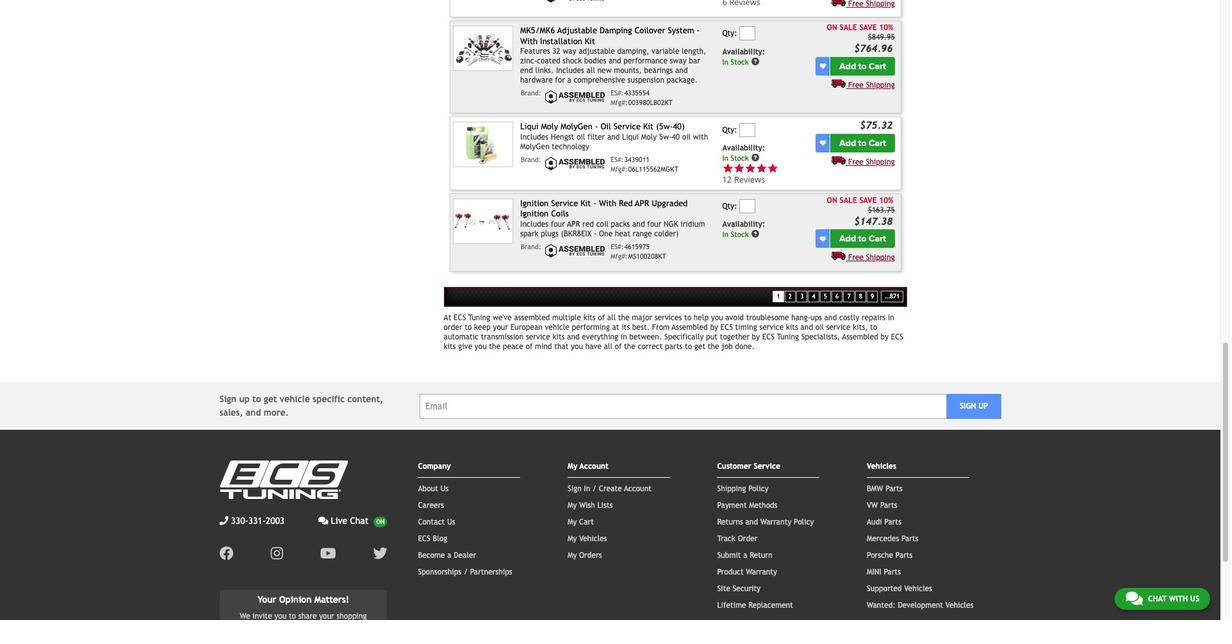 Task type: describe. For each thing, give the bounding box(es) containing it.
0 horizontal spatial account
[[580, 462, 609, 471]]

heat
[[615, 229, 631, 238]]

and up that
[[567, 333, 580, 342]]

correct
[[638, 343, 663, 351]]

2 vertical spatial all
[[604, 343, 613, 351]]

includes inside mk5/mk6 adjustable damping coilover system - with installation kit features 32 way adjustable damping, variable length, zinc-coated shock bodies and performance sway bar end links. includes all new mounts, bearings and hardware for a comprehensive suspension package.
[[556, 66, 585, 75]]

kits,
[[853, 323, 868, 332]]

brand: for $147.38
[[521, 243, 542, 250]]

vehicle inside sign up to get vehicle specific content, sales, and more.
[[280, 394, 310, 405]]

all inside mk5/mk6 adjustable damping coilover system - with installation kit features 32 way adjustable damping, variable length, zinc-coated shock bodies and performance sway bar end links. includes all new mounts, bearings and hardware for a comprehensive suspension package.
[[587, 66, 596, 75]]

vw parts
[[867, 502, 898, 510]]

10% for $147.38
[[880, 196, 894, 205]]

that
[[555, 343, 569, 351]]

facebook logo image
[[220, 547, 234, 561]]

3 star image from the left
[[768, 163, 779, 174]]

kits up performing
[[584, 314, 596, 323]]

shipping for free shipping image
[[867, 81, 895, 90]]

bar
[[689, 56, 701, 65]]

bmw parts link
[[867, 485, 903, 494]]

damping
[[600, 26, 632, 35]]

2 add to cart from the top
[[840, 138, 887, 149]]

1 assembled by ecs - corporate logo image from the top
[[544, 0, 608, 4]]

package.
[[667, 76, 698, 85]]

- left one
[[594, 229, 597, 238]]

sign for sign in / create account
[[568, 485, 582, 494]]

liqui moly molygen - oil service kit (5w-40) includes hengst oil filter and liqui moly 5w-40 oil with molygen technology
[[521, 122, 709, 151]]

mk5/mk6 adjustable damping coilover system - with installation kit features 32 way adjustable damping, variable length, zinc-coated shock bodies and performance sway bar end links. includes all new mounts, bearings and hardware for a comprehensive suspension package.
[[521, 26, 707, 85]]

brand: for $764.96
[[521, 89, 542, 97]]

twitter logo image
[[373, 547, 387, 561]]

the up its
[[619, 314, 630, 323]]

services
[[655, 314, 682, 323]]

es#: 4615975 mfg#: ms100208kt
[[611, 243, 667, 260]]

the down the "between."
[[624, 343, 636, 351]]

3
[[801, 293, 804, 300]]

1 vertical spatial warranty
[[746, 568, 778, 577]]

1 ignition from the top
[[521, 199, 549, 208]]

es#: 4335554 mfg#: 003980lb02kt
[[611, 89, 673, 106]]

help
[[694, 314, 709, 323]]

with inside mk5/mk6 adjustable damping coilover system - with installation kit features 32 way adjustable damping, variable length, zinc-coated shock bodies and performance sway bar end links. includes all new mounts, bearings and hardware for a comprehensive suspension package.
[[521, 36, 538, 46]]

0 vertical spatial in
[[888, 314, 895, 323]]

get inside at ecs tuning we've assembled multiple kits of all the major services to help you avoid troublesome hang-ups and costly repairs in order to keep your european vehicle performing at its best. from assembled by ecs timing service kits and oil service kits, to automatic transmission service kits and everything in between. specifically put together by ecs tuning specialists, assembled by ecs kits give you the peace of mind that you have all of the correct parts to get the job done.
[[695, 343, 706, 351]]

10% for $764.96
[[880, 23, 894, 32]]

$163.75
[[868, 206, 895, 215]]

sign for sign up to get vehicle specific content, sales, and more.
[[220, 394, 237, 405]]

7
[[848, 293, 851, 300]]

…871 link
[[882, 291, 904, 303]]

0 horizontal spatial oil
[[577, 133, 586, 142]]

add to wish list image for $764.96
[[820, 63, 827, 69]]

mfg#: inside es#: 3439011 mfg#: 06l115562mgkt
[[611, 165, 628, 173]]

returns and warranty policy link
[[718, 518, 814, 527]]

12
[[723, 173, 732, 185]]

my wish lists link
[[568, 502, 613, 510]]

comments image
[[1126, 591, 1144, 606]]

0 horizontal spatial /
[[464, 568, 468, 577]]

free shipping for $147.38
[[849, 254, 895, 262]]

2 star image from the left
[[745, 163, 756, 174]]

submit a return
[[718, 552, 773, 560]]

chat with us
[[1149, 595, 1200, 604]]

blog
[[433, 535, 448, 544]]

qty: for $147.38
[[723, 202, 738, 211]]

mfg#: for $147.38
[[611, 252, 628, 260]]

a inside mk5/mk6 adjustable damping coilover system - with installation kit features 32 way adjustable damping, variable length, zinc-coated shock bodies and performance sway bar end links. includes all new mounts, bearings and hardware for a comprehensive suspension package.
[[568, 76, 572, 85]]

stock for $147.38
[[731, 230, 749, 239]]

1 horizontal spatial of
[[598, 314, 605, 323]]

7 link
[[844, 291, 855, 303]]

range
[[633, 229, 652, 238]]

es#4335554 - 003980lb02kt - mk5/mk6 adjustable damping coilover system - with installation kit - features 32 way adjustable damping, variable length, zinc-coated shock bodies and performance sway bar end links. includes all new mounts, bearings and hardware for a comprehensive suspension package. - assembled by ecs - audi volkswagen image
[[453, 26, 513, 71]]

customer service
[[718, 462, 781, 471]]

0 horizontal spatial liqui
[[521, 122, 539, 132]]

shipping for second free shipping icon
[[867, 158, 895, 167]]

we've
[[493, 314, 512, 323]]

avoid
[[726, 314, 744, 323]]

sign for sign up
[[960, 402, 977, 411]]

service inside liqui moly molygen - oil service kit (5w-40) includes hengst oil filter and liqui moly 5w-40 oil with molygen technology
[[614, 122, 641, 132]]

2 four from the left
[[648, 220, 662, 229]]

add to cart for $147.38
[[840, 234, 887, 245]]

company
[[418, 462, 451, 471]]

3439011
[[625, 156, 650, 163]]

1 horizontal spatial service
[[760, 323, 784, 332]]

my wish lists
[[568, 502, 613, 510]]

1 vertical spatial assembled
[[843, 333, 879, 342]]

mercedes
[[867, 535, 900, 544]]

0 vertical spatial moly
[[541, 122, 558, 132]]

1 vertical spatial all
[[608, 314, 616, 323]]

and inside sign up to get vehicle specific content, sales, and more.
[[246, 408, 261, 418]]

payment methods
[[718, 502, 778, 510]]

1 horizontal spatial tuning
[[777, 333, 799, 342]]

2003
[[266, 516, 285, 527]]

vw parts link
[[867, 502, 898, 510]]

ecs tuning image
[[220, 461, 348, 500]]

ecs blog
[[418, 535, 448, 544]]

transmission
[[481, 333, 524, 342]]

1 vertical spatial with
[[1170, 595, 1189, 604]]

my account
[[568, 462, 609, 471]]

availability: in stock for $764.96
[[723, 47, 766, 66]]

1 horizontal spatial oil
[[683, 133, 691, 142]]

upgraded
[[652, 199, 688, 208]]

in right bar in the top right of the page
[[723, 57, 729, 66]]

your
[[493, 323, 508, 332]]

add for $764.96
[[840, 61, 857, 72]]

audi parts link
[[867, 518, 902, 527]]

assembled by ecs - corporate logo image for moly
[[544, 156, 608, 172]]

parts for mercedes parts
[[902, 535, 919, 544]]

0 vertical spatial molygen
[[561, 122, 593, 132]]

0 vertical spatial chat
[[350, 516, 369, 527]]

kit inside mk5/mk6 adjustable damping coilover system - with installation kit features 32 way adjustable damping, variable length, zinc-coated shock bodies and performance sway bar end links. includes all new mounts, bearings and hardware for a comprehensive suspension package.
[[585, 36, 595, 46]]

includes inside liqui moly molygen - oil service kit (5w-40) includes hengst oil filter and liqui moly 5w-40 oil with molygen technology
[[521, 133, 549, 142]]

live
[[331, 516, 348, 527]]

free shipping for $764.96
[[849, 81, 895, 90]]

spark
[[521, 229, 539, 238]]

…871
[[886, 293, 900, 300]]

from
[[652, 323, 670, 332]]

and right ups
[[825, 314, 837, 323]]

service for customer
[[754, 462, 781, 471]]

live chat
[[331, 516, 369, 527]]

$764.96
[[855, 42, 893, 54]]

assembled by ecs - corporate logo image for service
[[544, 243, 608, 259]]

more.
[[264, 408, 289, 418]]

0 vertical spatial policy
[[749, 485, 769, 494]]

add to wish list image
[[820, 140, 827, 146]]

the down transmission
[[489, 343, 501, 351]]

suspension
[[628, 76, 665, 85]]

ecs blog link
[[418, 535, 448, 544]]

shipping policy
[[718, 485, 769, 494]]

coils
[[551, 209, 569, 219]]

4335554
[[625, 89, 650, 97]]

(5w-
[[656, 122, 673, 132]]

assembled by ecs - corporate logo image for adjustable
[[544, 89, 608, 105]]

shock
[[563, 56, 582, 65]]

mercedes parts link
[[867, 535, 919, 544]]

kit inside liqui moly molygen - oil service kit (5w-40) includes hengst oil filter and liqui moly 5w-40 oil with molygen technology
[[644, 122, 654, 132]]

to inside sign up to get vehicle specific content, sales, and more.
[[253, 394, 261, 405]]

kit inside ignition service kit - with red apr upgraded ignition coils includes four apr red coil packs and four ngk iridium spark plugs (bkr8eix - one heat range colder)
[[581, 199, 591, 208]]

vehicles right development
[[946, 602, 974, 610]]

2 horizontal spatial you
[[711, 314, 724, 323]]

add for $147.38
[[840, 234, 857, 245]]

bearings
[[645, 66, 673, 75]]

0 vertical spatial /
[[593, 485, 597, 494]]

free for $147.38
[[849, 254, 864, 262]]

ecs down troublesome
[[763, 333, 775, 342]]

1 horizontal spatial policy
[[794, 518, 814, 527]]

shipping up payment on the right of the page
[[718, 485, 747, 494]]

ecs left blog
[[418, 535, 431, 544]]

the down put
[[708, 343, 720, 351]]

in up 12
[[723, 154, 729, 163]]

in down 12
[[723, 230, 729, 239]]

a for customer service
[[744, 552, 748, 560]]

question sign image for $764.96
[[752, 57, 760, 66]]

performing
[[572, 323, 610, 332]]

plugs
[[541, 229, 559, 238]]

orders
[[580, 552, 602, 560]]

save for $764.96
[[860, 23, 877, 32]]

5 link
[[820, 291, 831, 303]]

audi parts
[[867, 518, 902, 527]]

methods
[[750, 502, 778, 510]]

2 free from the top
[[849, 158, 864, 167]]

returns and warranty policy
[[718, 518, 814, 527]]

(bkr8eix
[[561, 229, 592, 238]]

6
[[836, 293, 839, 300]]

2 free shipping from the top
[[849, 158, 895, 167]]

specific
[[313, 394, 345, 405]]

0 vertical spatial warranty
[[761, 518, 792, 527]]

repairs
[[862, 314, 886, 323]]

1 horizontal spatial chat
[[1149, 595, 1167, 604]]

3 link
[[797, 291, 808, 303]]

0 horizontal spatial of
[[526, 343, 533, 351]]

add to cart for $764.96
[[840, 61, 887, 72]]

and up "package."
[[676, 66, 688, 75]]

es#4615975 - ms100208kt - ignition service kit - with red apr upgraded ignition coils - includes four apr red coil packs and four ngk iridium spark plugs (bkr8eix - one heat range colder) - assembled by ecs - audi volkswagen image
[[453, 199, 513, 244]]

us for about us
[[441, 485, 449, 494]]

up for sign up to get vehicle specific content, sales, and more.
[[239, 394, 250, 405]]

1 horizontal spatial by
[[752, 333, 760, 342]]

1 12 reviews link from the top
[[723, 163, 814, 185]]

comments image
[[318, 517, 329, 526]]

your
[[258, 595, 277, 605]]

my vehicles link
[[568, 535, 608, 544]]

1 vertical spatial apr
[[567, 220, 581, 229]]

2 horizontal spatial of
[[615, 343, 622, 351]]

create
[[599, 485, 622, 494]]

2 free shipping image from the top
[[832, 156, 846, 165]]

1 star image from the left
[[723, 163, 734, 174]]

0 horizontal spatial by
[[711, 323, 719, 332]]

2 horizontal spatial by
[[881, 333, 889, 342]]

done.
[[736, 343, 755, 351]]

service for ignition
[[551, 199, 579, 208]]

way
[[563, 47, 577, 56]]

0 horizontal spatial tuning
[[469, 314, 491, 323]]

2 ignition from the top
[[521, 209, 549, 219]]

ecs down avoid
[[721, 323, 733, 332]]

variable
[[652, 47, 680, 56]]

2 star image from the left
[[756, 163, 768, 174]]

in up "wish"
[[584, 485, 591, 494]]

and down hang-
[[801, 323, 814, 332]]

order
[[738, 535, 758, 544]]

$75.32
[[861, 119, 893, 131]]

porsche parts link
[[867, 552, 913, 560]]

timing
[[736, 323, 758, 332]]

chat with us link
[[1115, 589, 1211, 610]]

wanted:
[[867, 602, 896, 610]]

0 horizontal spatial you
[[475, 343, 487, 351]]

ecs up order
[[454, 314, 466, 323]]



Task type: locate. For each thing, give the bounding box(es) containing it.
qty: for $764.96
[[723, 29, 738, 38]]

phone image
[[220, 517, 229, 526]]

0 vertical spatial account
[[580, 462, 609, 471]]

vehicles up orders
[[580, 535, 608, 544]]

10% inside on sale save 10% $849.95 $764.96
[[880, 23, 894, 32]]

1 qty: from the top
[[723, 29, 738, 38]]

product
[[718, 568, 744, 577]]

free shipping image up on sale save 10% $849.95 $764.96 at the right of page
[[832, 0, 846, 6]]

us for contact us
[[447, 518, 456, 527]]

mfg#: inside es#: 4335554 mfg#: 003980lb02kt
[[611, 99, 628, 106]]

kit left (5w-
[[644, 122, 654, 132]]

2 vertical spatial service
[[754, 462, 781, 471]]

includes left hengst
[[521, 133, 549, 142]]

1 free shipping from the top
[[849, 81, 895, 90]]

add up free shipping image
[[840, 61, 857, 72]]

3 add from the top
[[840, 234, 857, 245]]

1 vertical spatial account
[[624, 485, 652, 494]]

3 es#: from the top
[[611, 243, 624, 250]]

es#: inside es#: 3439011 mfg#: 06l115562mgkt
[[611, 156, 624, 163]]

1 vertical spatial on
[[827, 196, 838, 205]]

10% up $163.75
[[880, 196, 894, 205]]

0 vertical spatial with
[[521, 36, 538, 46]]

sale up the $147.38
[[840, 196, 858, 205]]

2 vertical spatial availability: in stock
[[723, 220, 766, 239]]

lists
[[598, 502, 613, 510]]

have
[[586, 343, 602, 351]]

1 vertical spatial es#:
[[611, 156, 624, 163]]

1 vertical spatial ignition
[[521, 209, 549, 219]]

/
[[593, 485, 597, 494], [464, 568, 468, 577]]

service up coils
[[551, 199, 579, 208]]

oil inside at ecs tuning we've assembled multiple kits of all the major services to help you avoid troublesome hang-ups and costly repairs in order to keep your european vehicle performing at its best. from assembled by ecs timing service kits and oil service kits, to automatic transmission service kits and everything in between. specifically put together by ecs tuning specialists, assembled by ecs kits give you the peace of mind that you have all of the correct parts to get the job done.
[[816, 323, 825, 332]]

10% inside on sale save 10% $163.75 $147.38
[[880, 196, 894, 205]]

5 my from the top
[[568, 552, 577, 560]]

1 vertical spatial question sign image
[[752, 153, 760, 162]]

0 vertical spatial free
[[849, 81, 864, 90]]

and up new
[[609, 56, 622, 65]]

mk5/mk6
[[521, 26, 555, 35]]

1 vertical spatial with
[[599, 199, 617, 208]]

0 vertical spatial us
[[441, 485, 449, 494]]

product warranty
[[718, 568, 778, 577]]

1 availability: from the top
[[723, 47, 766, 56]]

four down coils
[[551, 220, 565, 229]]

1 vertical spatial vehicle
[[280, 394, 310, 405]]

1 stock from the top
[[731, 57, 749, 66]]

question sign image for $147.38
[[752, 230, 760, 239]]

qty: up 12
[[723, 125, 738, 134]]

vehicle inside at ecs tuning we've assembled multiple kits of all the major services to help you avoid troublesome hang-ups and costly repairs in order to keep your european vehicle performing at its best. from assembled by ecs timing service kits and oil service kits, to automatic transmission service kits and everything in between. specifically put together by ecs tuning specialists, assembled by ecs kits give you the peace of mind that you have all of the correct parts to get the job done.
[[545, 323, 570, 332]]

1 horizontal spatial vehicle
[[545, 323, 570, 332]]

add to wish list image for $147.38
[[820, 236, 827, 242]]

0 horizontal spatial sign
[[220, 394, 237, 405]]

star image
[[723, 163, 734, 174], [745, 163, 756, 174], [768, 163, 779, 174]]

sale for $764.96
[[840, 23, 858, 32]]

instagram logo image
[[271, 547, 283, 561]]

0 vertical spatial question sign image
[[752, 57, 760, 66]]

moly left 5w-
[[642, 133, 657, 142]]

2 12 reviews link from the top
[[723, 173, 779, 185]]

0 vertical spatial 10%
[[880, 23, 894, 32]]

2 stock from the top
[[731, 154, 749, 163]]

2 horizontal spatial star image
[[768, 163, 779, 174]]

lifetime
[[718, 602, 747, 610]]

0 horizontal spatial four
[[551, 220, 565, 229]]

2 vertical spatial availability:
[[723, 220, 766, 229]]

in down its
[[621, 333, 627, 342]]

2 horizontal spatial oil
[[816, 323, 825, 332]]

availability: right length,
[[723, 47, 766, 56]]

0 vertical spatial liqui
[[521, 122, 539, 132]]

star image
[[734, 163, 745, 174], [756, 163, 768, 174]]

2 add to wish list image from the top
[[820, 236, 827, 242]]

up inside sign up to get vehicle specific content, sales, and more.
[[239, 394, 250, 405]]

2 qty: from the top
[[723, 125, 738, 134]]

0 vertical spatial save
[[860, 23, 877, 32]]

qty: down 12
[[723, 202, 738, 211]]

with inside ignition service kit - with red apr upgraded ignition coils includes four apr red coil packs and four ngk iridium spark plugs (bkr8eix - one heat range colder)
[[599, 199, 617, 208]]

es#: left 3439011
[[611, 156, 624, 163]]

kits down automatic
[[444, 343, 456, 351]]

free up 8
[[849, 254, 864, 262]]

2 add from the top
[[840, 138, 857, 149]]

mercedes parts
[[867, 535, 919, 544]]

1 horizontal spatial in
[[888, 314, 895, 323]]

add to cart down the $147.38
[[840, 234, 887, 245]]

2 availability: from the top
[[723, 144, 766, 153]]

2 sale from the top
[[840, 196, 858, 205]]

on
[[827, 23, 838, 32], [827, 196, 838, 205]]

sponsorships / partnerships link
[[418, 568, 513, 577]]

technology
[[552, 142, 590, 151]]

my vehicles
[[568, 535, 608, 544]]

specifically
[[665, 333, 704, 342]]

in right repairs
[[888, 314, 895, 323]]

sway
[[670, 56, 687, 65]]

ecs down …871 link
[[892, 333, 904, 342]]

liqui moly molygen - oil service kit (5w-40) link
[[521, 122, 685, 132]]

mind
[[535, 343, 552, 351]]

2 save from the top
[[860, 196, 877, 205]]

us right contact
[[447, 518, 456, 527]]

assembled up specifically
[[672, 323, 708, 332]]

molygen
[[561, 122, 593, 132], [521, 142, 550, 151]]

brand: down the hardware
[[521, 89, 542, 97]]

qty:
[[723, 29, 738, 38], [723, 125, 738, 134], [723, 202, 738, 211]]

1 vertical spatial molygen
[[521, 142, 550, 151]]

payment
[[718, 502, 747, 510]]

1 link
[[773, 291, 785, 303]]

3 add to cart from the top
[[840, 234, 887, 245]]

0 vertical spatial availability: in stock
[[723, 47, 766, 66]]

get inside sign up to get vehicle specific content, sales, and more.
[[264, 394, 277, 405]]

mfg#: down 3439011
[[611, 165, 628, 173]]

content,
[[348, 394, 384, 405]]

2 mfg#: from the top
[[611, 165, 628, 173]]

2 vertical spatial free shipping
[[849, 254, 895, 262]]

1 vertical spatial brand:
[[521, 156, 542, 163]]

1 vertical spatial 10%
[[880, 196, 894, 205]]

track order link
[[718, 535, 758, 544]]

stock
[[731, 57, 749, 66], [731, 154, 749, 163], [731, 230, 749, 239]]

you right that
[[571, 343, 583, 351]]

my for my wish lists
[[568, 502, 577, 510]]

on for $764.96
[[827, 23, 838, 32]]

2 assembled by ecs - corporate logo image from the top
[[544, 89, 608, 105]]

add to cart
[[840, 61, 887, 72], [840, 138, 887, 149], [840, 234, 887, 245]]

es#: 3439011 mfg#: 06l115562mgkt
[[611, 156, 679, 173]]

parts for vw parts
[[881, 502, 898, 510]]

free shipping down $75.32
[[849, 158, 895, 167]]

warranty
[[761, 518, 792, 527], [746, 568, 778, 577]]

submit
[[718, 552, 741, 560]]

0 horizontal spatial star image
[[734, 163, 745, 174]]

1 free shipping image from the top
[[832, 0, 846, 6]]

parts for audi parts
[[885, 518, 902, 527]]

None text field
[[740, 27, 756, 41], [740, 123, 756, 137], [740, 27, 756, 41], [740, 123, 756, 137]]

1 vertical spatial free
[[849, 158, 864, 167]]

and down oil
[[608, 133, 620, 142]]

es#3439011 - 06l115562mgkt - liqui moly molygen - oil service kit (5w-40) - includes hengst oil filter and liqui moly 5w-40 oil with molygen technology - assembled by ecs - audi volkswagen image
[[453, 122, 513, 167]]

2 availability: in stock from the top
[[723, 144, 766, 163]]

0 horizontal spatial service
[[526, 333, 551, 342]]

together
[[720, 333, 750, 342]]

performance
[[624, 56, 668, 65]]

2 add to cart button from the top
[[831, 134, 895, 153]]

0 horizontal spatial star image
[[723, 163, 734, 174]]

vw
[[867, 502, 878, 510]]

save inside on sale save 10% $849.95 $764.96
[[860, 23, 877, 32]]

1 horizontal spatial apr
[[635, 199, 650, 208]]

2 vertical spatial qty:
[[723, 202, 738, 211]]

a for company
[[448, 552, 452, 560]]

free for $764.96
[[849, 81, 864, 90]]

with inside liqui moly molygen - oil service kit (5w-40) includes hengst oil filter and liqui moly 5w-40 oil with molygen technology
[[693, 133, 709, 142]]

automatic
[[444, 333, 479, 342]]

free shipping down the $147.38
[[849, 254, 895, 262]]

a right for
[[568, 76, 572, 85]]

2 question sign image from the top
[[752, 153, 760, 162]]

star image left reviews on the top right
[[723, 163, 734, 174]]

by down the timing
[[752, 333, 760, 342]]

vehicle down multiple
[[545, 323, 570, 332]]

3 availability: in stock from the top
[[723, 220, 766, 239]]

contact
[[418, 518, 445, 527]]

es#: for $147.38
[[611, 243, 624, 250]]

on inside on sale save 10% $849.95 $764.96
[[827, 23, 838, 32]]

2 my from the top
[[568, 502, 577, 510]]

ignition service kit - with red apr upgraded ignition coils includes four apr red coil packs and four ngk iridium spark plugs (bkr8eix - one heat range colder)
[[521, 199, 705, 238]]

0 horizontal spatial molygen
[[521, 142, 550, 151]]

hang-
[[792, 314, 811, 323]]

availability: in stock up 12 reviews
[[723, 144, 766, 163]]

new
[[598, 66, 612, 75]]

my left "wish"
[[568, 502, 577, 510]]

- inside liqui moly molygen - oil service kit (5w-40) includes hengst oil filter and liqui moly 5w-40 oil with molygen technology
[[595, 122, 598, 132]]

sale inside on sale save 10% $163.75 $147.38
[[840, 196, 858, 205]]

audi
[[867, 518, 883, 527]]

8
[[860, 293, 863, 300]]

my down my cart
[[568, 535, 577, 544]]

moly up hengst
[[541, 122, 558, 132]]

1 vertical spatial tuning
[[777, 333, 799, 342]]

parts right vw
[[881, 502, 898, 510]]

2 vertical spatial question sign image
[[752, 230, 760, 239]]

1 vertical spatial free shipping image
[[832, 156, 846, 165]]

0 vertical spatial add to wish list image
[[820, 63, 827, 69]]

4
[[813, 293, 816, 300]]

assembled by ecs - corporate logo image up adjustable on the top left of page
[[544, 0, 608, 4]]

sign inside sign up to get vehicle specific content, sales, and more.
[[220, 394, 237, 405]]

1 add to cart button from the top
[[831, 57, 895, 76]]

liqui
[[521, 122, 539, 132], [623, 133, 639, 142]]

free shipping image
[[832, 0, 846, 6], [832, 156, 846, 165], [832, 252, 846, 261]]

0 horizontal spatial policy
[[749, 485, 769, 494]]

0 vertical spatial es#:
[[611, 89, 624, 97]]

my
[[568, 462, 578, 471], [568, 502, 577, 510], [568, 518, 577, 527], [568, 535, 577, 544], [568, 552, 577, 560]]

youtube logo image
[[320, 547, 336, 561]]

cart for second add to cart button from the top of the page
[[869, 138, 887, 149]]

parts for mini parts
[[884, 568, 901, 577]]

0 vertical spatial on
[[827, 23, 838, 32]]

and up order
[[746, 518, 758, 527]]

oil up specialists,
[[816, 323, 825, 332]]

1 add to wish list image from the top
[[820, 63, 827, 69]]

1 vertical spatial in
[[621, 333, 627, 342]]

ignition service kit - with red apr upgraded ignition coils link
[[521, 199, 688, 219]]

stock right bar in the top right of the page
[[731, 57, 749, 66]]

become a dealer link
[[418, 552, 476, 560]]

vehicles up the "bmw parts" link
[[867, 462, 897, 471]]

ecs
[[454, 314, 466, 323], [721, 323, 733, 332], [763, 333, 775, 342], [892, 333, 904, 342], [418, 535, 431, 544]]

parts for bmw parts
[[886, 485, 903, 494]]

add to cart button for $764.96
[[831, 57, 895, 76]]

free right free shipping image
[[849, 81, 864, 90]]

free shipping image
[[832, 79, 846, 88]]

kits down hang-
[[787, 323, 799, 332]]

1 vertical spatial service
[[551, 199, 579, 208]]

parts right bmw
[[886, 485, 903, 494]]

with up features
[[521, 36, 538, 46]]

all down everything
[[604, 343, 613, 351]]

cart for add to cart button related to $764.96
[[869, 61, 887, 72]]

red
[[583, 220, 594, 229]]

2 10% from the top
[[880, 196, 894, 205]]

availability: for $147.38
[[723, 220, 766, 229]]

2 brand: from the top
[[521, 156, 542, 163]]

question sign image down reviews on the top right
[[752, 230, 760, 239]]

molygen left technology
[[521, 142, 550, 151]]

job
[[722, 343, 733, 351]]

0 horizontal spatial chat
[[350, 516, 369, 527]]

liqui up 3439011
[[623, 133, 639, 142]]

about
[[418, 485, 438, 494]]

1 sale from the top
[[840, 23, 858, 32]]

apr up (bkr8eix
[[567, 220, 581, 229]]

3 free from the top
[[849, 254, 864, 262]]

3 brand: from the top
[[521, 243, 542, 250]]

1 vertical spatial add to wish list image
[[820, 236, 827, 242]]

with right comments image
[[1170, 595, 1189, 604]]

Email email field
[[420, 394, 947, 419]]

1 vertical spatial sale
[[840, 196, 858, 205]]

service inside ignition service kit - with red apr upgraded ignition coils includes four apr red coil packs and four ngk iridium spark plugs (bkr8eix - one heat range colder)
[[551, 199, 579, 208]]

european
[[511, 323, 543, 332]]

and right sales,
[[246, 408, 261, 418]]

vehicles up "wanted: development vehicles" at the right bottom
[[905, 585, 933, 594]]

careers
[[418, 502, 444, 510]]

includes down shock at the top of the page
[[556, 66, 585, 75]]

0 vertical spatial sale
[[840, 23, 858, 32]]

up for sign up
[[979, 402, 989, 411]]

of left mind at the left
[[526, 343, 533, 351]]

1 vertical spatial policy
[[794, 518, 814, 527]]

1 horizontal spatial /
[[593, 485, 597, 494]]

parts for porsche parts
[[896, 552, 913, 560]]

10% up $849.95
[[880, 23, 894, 32]]

lifetime replacement link
[[718, 602, 794, 610]]

account
[[580, 462, 609, 471], [624, 485, 652, 494]]

1 add to cart from the top
[[840, 61, 887, 72]]

3 stock from the top
[[731, 230, 749, 239]]

my for my orders
[[568, 552, 577, 560]]

includes inside ignition service kit - with red apr upgraded ignition coils includes four apr red coil packs and four ngk iridium spark plugs (bkr8eix - one heat range colder)
[[521, 220, 549, 229]]

in
[[888, 314, 895, 323], [621, 333, 627, 342]]

1 horizontal spatial liqui
[[623, 133, 639, 142]]

my cart link
[[568, 518, 594, 527]]

2 vertical spatial es#:
[[611, 243, 624, 250]]

by up put
[[711, 323, 719, 332]]

0 vertical spatial mfg#:
[[611, 99, 628, 106]]

troublesome
[[747, 314, 790, 323]]

supported vehicles link
[[867, 585, 933, 594]]

bodies
[[585, 56, 607, 65]]

free shipping right free shipping image
[[849, 81, 895, 90]]

0 horizontal spatial get
[[264, 394, 277, 405]]

multiple
[[553, 314, 581, 323]]

shipping down the $147.38
[[867, 254, 895, 262]]

kits up that
[[553, 333, 565, 342]]

0 vertical spatial stock
[[731, 57, 749, 66]]

0 horizontal spatial assembled
[[672, 323, 708, 332]]

free shipping image up 6
[[832, 252, 846, 261]]

9
[[871, 293, 875, 300]]

and inside liqui moly molygen - oil service kit (5w-40) includes hengst oil filter and liqui moly 5w-40 oil with molygen technology
[[608, 133, 620, 142]]

es#: for $764.96
[[611, 89, 624, 97]]

filter
[[588, 133, 605, 142]]

shipping for first free shipping icon from the bottom of the page
[[867, 254, 895, 262]]

add down on sale save 10% $163.75 $147.38
[[840, 234, 857, 245]]

partnerships
[[470, 568, 513, 577]]

warranty down the methods
[[761, 518, 792, 527]]

mfg#: inside es#: 4615975 mfg#: ms100208kt
[[611, 252, 628, 260]]

1 horizontal spatial up
[[979, 402, 989, 411]]

dealer
[[454, 552, 476, 560]]

1 brand: from the top
[[521, 89, 542, 97]]

1 vertical spatial liqui
[[623, 133, 639, 142]]

account up the sign in / create account
[[580, 462, 609, 471]]

2 horizontal spatial service
[[827, 323, 851, 332]]

2 on from the top
[[827, 196, 838, 205]]

cart for add to cart button for $147.38
[[869, 234, 887, 245]]

its
[[622, 323, 630, 332]]

sign inside button
[[960, 402, 977, 411]]

installation
[[540, 36, 583, 46]]

1 vertical spatial kit
[[644, 122, 654, 132]]

cart down "wish"
[[580, 518, 594, 527]]

3 availability: from the top
[[723, 220, 766, 229]]

0 horizontal spatial a
[[448, 552, 452, 560]]

2 vertical spatial kit
[[581, 199, 591, 208]]

0 horizontal spatial service
[[551, 199, 579, 208]]

save up $163.75
[[860, 196, 877, 205]]

availability: in stock down 12 reviews
[[723, 220, 766, 239]]

1 horizontal spatial moly
[[642, 133, 657, 142]]

to
[[859, 61, 867, 72], [859, 138, 867, 149], [859, 234, 867, 245], [685, 314, 692, 323], [465, 323, 472, 332], [871, 323, 878, 332], [685, 343, 693, 351], [253, 394, 261, 405]]

you right give on the bottom left of page
[[475, 343, 487, 351]]

3 free shipping image from the top
[[832, 252, 846, 261]]

sale inside on sale save 10% $849.95 $764.96
[[840, 23, 858, 32]]

0 vertical spatial brand:
[[521, 89, 542, 97]]

0 horizontal spatial vehicle
[[280, 394, 310, 405]]

1 save from the top
[[860, 23, 877, 32]]

1 horizontal spatial star image
[[756, 163, 768, 174]]

es#: down heat
[[611, 243, 624, 250]]

1 question sign image from the top
[[752, 57, 760, 66]]

1 availability: in stock from the top
[[723, 47, 766, 66]]

1 10% from the top
[[880, 23, 894, 32]]

2 horizontal spatial sign
[[960, 402, 977, 411]]

0 vertical spatial with
[[693, 133, 709, 142]]

9 link
[[867, 291, 878, 303]]

my for my account
[[568, 462, 578, 471]]

- inside mk5/mk6 adjustable damping coilover system - with installation kit features 32 way adjustable damping, variable length, zinc-coated shock bodies and performance sway bar end links. includes all new mounts, bearings and hardware for a comprehensive suspension package.
[[697, 26, 700, 35]]

mfg#:
[[611, 99, 628, 106], [611, 165, 628, 173], [611, 252, 628, 260]]

assembled by ecs - corporate logo image down for
[[544, 89, 608, 105]]

bmw
[[867, 485, 884, 494]]

my for my cart
[[568, 518, 577, 527]]

3 add to cart button from the top
[[831, 230, 895, 248]]

3 free shipping from the top
[[849, 254, 895, 262]]

save for $147.38
[[860, 196, 877, 205]]

sale for $147.38
[[840, 196, 858, 205]]

cart down $764.96
[[869, 61, 887, 72]]

question sign image
[[752, 57, 760, 66], [752, 153, 760, 162], [752, 230, 760, 239]]

service right customer
[[754, 462, 781, 471]]

get down specifically
[[695, 343, 706, 351]]

1 four from the left
[[551, 220, 565, 229]]

on inside on sale save 10% $163.75 $147.38
[[827, 196, 838, 205]]

5
[[824, 293, 828, 300]]

vehicle
[[545, 323, 570, 332], [280, 394, 310, 405]]

2 horizontal spatial a
[[744, 552, 748, 560]]

2 es#: from the top
[[611, 156, 624, 163]]

3 my from the top
[[568, 518, 577, 527]]

system
[[668, 26, 695, 35]]

of
[[598, 314, 605, 323], [526, 343, 533, 351], [615, 343, 622, 351]]

3 question sign image from the top
[[752, 230, 760, 239]]

chat
[[350, 516, 369, 527], [1149, 595, 1167, 604]]

availability: for $764.96
[[723, 47, 766, 56]]

availability: in stock for $147.38
[[723, 220, 766, 239]]

you right help
[[711, 314, 724, 323]]

es#: inside es#: 4615975 mfg#: ms100208kt
[[611, 243, 624, 250]]

stock up 12 reviews
[[731, 154, 749, 163]]

add
[[840, 61, 857, 72], [840, 138, 857, 149], [840, 234, 857, 245]]

2 vertical spatial free shipping image
[[832, 252, 846, 261]]

es#: inside es#: 4335554 mfg#: 003980lb02kt
[[611, 89, 624, 97]]

site security
[[718, 585, 761, 594]]

site
[[718, 585, 731, 594]]

2 vertical spatial us
[[1191, 595, 1200, 604]]

1 horizontal spatial a
[[568, 76, 572, 85]]

sign in / create account
[[568, 485, 652, 494]]

molygen up hengst
[[561, 122, 593, 132]]

my for my vehicles
[[568, 535, 577, 544]]

1 add from the top
[[840, 61, 857, 72]]

mfg#: for $764.96
[[611, 99, 628, 106]]

parts up mercedes parts
[[885, 518, 902, 527]]

4615975
[[625, 243, 650, 250]]

and inside ignition service kit - with red apr upgraded ignition coils includes four apr red coil packs and four ngk iridium spark plugs (bkr8eix - one heat range colder)
[[633, 220, 645, 229]]

sponsorships / partnerships
[[418, 568, 513, 577]]

4 assembled by ecs - corporate logo image from the top
[[544, 243, 608, 259]]

up inside button
[[979, 402, 989, 411]]

1 es#: from the top
[[611, 89, 624, 97]]

track order
[[718, 535, 758, 544]]

1 vertical spatial save
[[860, 196, 877, 205]]

vehicle up more.
[[280, 394, 310, 405]]

get up more.
[[264, 394, 277, 405]]

1 horizontal spatial star image
[[745, 163, 756, 174]]

assembled by ecs - corporate logo image down (bkr8eix
[[544, 243, 608, 259]]

assembled by ecs - corporate logo image
[[544, 0, 608, 4], [544, 89, 608, 105], [544, 156, 608, 172], [544, 243, 608, 259]]

- up red
[[594, 199, 597, 208]]

0 vertical spatial service
[[614, 122, 641, 132]]

330-331-2003 link
[[220, 515, 285, 528]]

0 horizontal spatial with
[[521, 36, 538, 46]]

star image right 12
[[745, 163, 756, 174]]

add to cart button for $147.38
[[831, 230, 895, 248]]

0 vertical spatial free shipping
[[849, 81, 895, 90]]

save inside on sale save 10% $163.75 $147.38
[[860, 196, 877, 205]]

2 horizontal spatial service
[[754, 462, 781, 471]]

3 mfg#: from the top
[[611, 252, 628, 260]]

with right 40
[[693, 133, 709, 142]]

0 horizontal spatial moly
[[541, 122, 558, 132]]

add to wish list image
[[820, 63, 827, 69], [820, 236, 827, 242]]

1 horizontal spatial with
[[1170, 595, 1189, 604]]

0 vertical spatial add to cart button
[[831, 57, 895, 76]]

peace
[[503, 343, 524, 351]]

liqui down the hardware
[[521, 122, 539, 132]]

1 horizontal spatial molygen
[[561, 122, 593, 132]]

$147.38
[[855, 215, 893, 227]]

1 my from the top
[[568, 462, 578, 471]]

parts down mercedes parts
[[896, 552, 913, 560]]

save up $849.95
[[860, 23, 877, 32]]

/ left the create
[[593, 485, 597, 494]]

None text field
[[740, 199, 756, 214]]

up
[[239, 394, 250, 405], [979, 402, 989, 411]]

3 qty: from the top
[[723, 202, 738, 211]]

1 star image from the left
[[734, 163, 745, 174]]

1 horizontal spatial you
[[571, 343, 583, 351]]

on for $147.38
[[827, 196, 838, 205]]

1 free from the top
[[849, 81, 864, 90]]

1 vertical spatial availability: in stock
[[723, 144, 766, 163]]

service down costly
[[827, 323, 851, 332]]

links.
[[536, 66, 554, 75]]

1 horizontal spatial assembled
[[843, 333, 879, 342]]

1 vertical spatial add to cart button
[[831, 134, 895, 153]]

availability: in stock right bar in the top right of the page
[[723, 47, 766, 66]]

kit
[[585, 36, 595, 46], [644, 122, 654, 132], [581, 199, 591, 208]]

3 assembled by ecs - corporate logo image from the top
[[544, 156, 608, 172]]

comprehensive
[[574, 76, 626, 85]]

4 my from the top
[[568, 535, 577, 544]]

zinc-
[[521, 56, 537, 65]]

about us link
[[418, 485, 449, 494]]

track
[[718, 535, 736, 544]]

- right system
[[697, 26, 700, 35]]

us right about
[[441, 485, 449, 494]]

1 on from the top
[[827, 23, 838, 32]]

stock for $764.96
[[731, 57, 749, 66]]

1 mfg#: from the top
[[611, 99, 628, 106]]



Task type: vqa. For each thing, say whether or not it's contained in the screenshot.
To
yes



